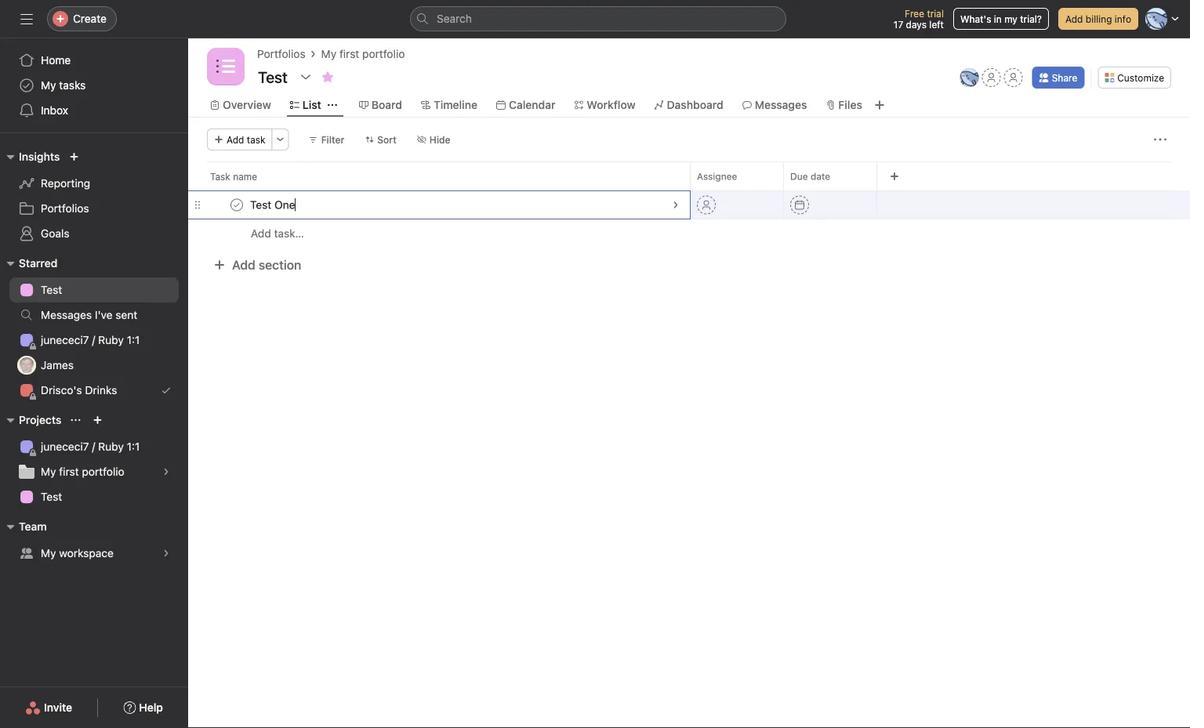 Task type: describe. For each thing, give the bounding box(es) containing it.
task…
[[274, 227, 304, 240]]

first inside projects element
[[59, 465, 79, 478]]

new project or portfolio image
[[93, 416, 102, 425]]

add task…
[[251, 227, 304, 240]]

teams element
[[0, 513, 188, 569]]

team button
[[0, 518, 47, 536]]

free trial 17 days left
[[894, 8, 944, 30]]

days
[[906, 19, 927, 30]]

ra button
[[961, 68, 979, 87]]

overview link
[[210, 96, 271, 114]]

1 junececi7 / ruby 1:1 link from the top
[[9, 328, 179, 353]]

task name
[[210, 171, 257, 182]]

row containing task name
[[188, 162, 1191, 191]]

1:1 inside projects element
[[127, 440, 140, 453]]

Completed checkbox
[[227, 196, 246, 215]]

completed image
[[227, 196, 246, 215]]

starred button
[[0, 254, 58, 273]]

home
[[41, 54, 71, 67]]

0 horizontal spatial portfolios link
[[9, 196, 179, 221]]

invite button
[[15, 694, 82, 722]]

add field image
[[890, 172, 900, 181]]

workflow
[[587, 98, 636, 111]]

add section
[[232, 258, 301, 273]]

dashboard
[[667, 98, 724, 111]]

ra
[[964, 72, 976, 83]]

in
[[994, 13, 1002, 24]]

my workspace link
[[9, 541, 179, 566]]

billing
[[1086, 13, 1113, 24]]

messages i've sent
[[41, 309, 137, 322]]

add for add section
[[232, 258, 256, 273]]

search button
[[410, 6, 787, 31]]

board
[[372, 98, 402, 111]]

insights element
[[0, 143, 188, 249]]

reporting link
[[9, 171, 179, 196]]

test inside starred element
[[41, 284, 62, 296]]

dashboard link
[[655, 96, 724, 114]]

section
[[259, 258, 301, 273]]

share
[[1052, 72, 1078, 83]]

my inside projects element
[[41, 465, 56, 478]]

insights button
[[0, 147, 60, 166]]

overview
[[223, 98, 271, 111]]

calendar
[[509, 98, 556, 111]]

trial
[[927, 8, 944, 19]]

list link
[[290, 96, 321, 114]]

messages i've sent link
[[9, 303, 179, 328]]

hide sidebar image
[[20, 13, 33, 25]]

my tasks
[[41, 79, 86, 92]]

workspace
[[59, 547, 114, 560]]

add task
[[227, 134, 266, 145]]

drisco's drinks
[[41, 384, 117, 397]]

2 junececi7 / ruby 1:1 link from the top
[[9, 435, 179, 460]]

show options, current sort, top image
[[71, 416, 80, 425]]

due date
[[791, 171, 831, 182]]

hide
[[430, 134, 451, 145]]

customize button
[[1098, 67, 1172, 89]]

ruby inside starred element
[[98, 334, 124, 347]]

remove from starred image
[[322, 71, 334, 83]]

sort button
[[358, 129, 404, 151]]

sent
[[116, 309, 137, 322]]

home link
[[9, 48, 179, 73]]

goals
[[41, 227, 69, 240]]

0 horizontal spatial more actions image
[[276, 135, 285, 144]]

projects button
[[0, 411, 61, 430]]

0 vertical spatial my first portfolio link
[[321, 45, 405, 63]]

add for add task…
[[251, 227, 271, 240]]

date
[[811, 171, 831, 182]]

add billing info
[[1066, 13, 1132, 24]]

messages link
[[743, 96, 807, 114]]

see details, my first portfolio image
[[162, 467, 171, 477]]

test one cell
[[188, 191, 691, 220]]

messages for messages
[[755, 98, 807, 111]]

my first portfolio inside projects element
[[41, 465, 125, 478]]

junececi7 / ruby 1:1 inside projects element
[[41, 440, 140, 453]]

add task… button
[[251, 225, 304, 242]]

hide button
[[410, 129, 458, 151]]

team
[[19, 520, 47, 533]]

projects
[[19, 414, 61, 427]]

what's in my trial?
[[961, 13, 1042, 24]]

0 vertical spatial my first portfolio
[[321, 47, 405, 60]]

projects element
[[0, 406, 188, 513]]

ja
[[22, 360, 32, 371]]

customize
[[1118, 72, 1165, 83]]

header untitled section tree grid
[[188, 191, 1191, 248]]

inbox
[[41, 104, 68, 117]]

inbox link
[[9, 98, 179, 123]]

search list box
[[410, 6, 787, 31]]



Task type: vqa. For each thing, say whether or not it's contained in the screenshot.
the project inside Create project brief button
no



Task type: locate. For each thing, give the bounding box(es) containing it.
junececi7 inside starred element
[[41, 334, 89, 347]]

my left tasks
[[41, 79, 56, 92]]

invite
[[44, 702, 72, 715]]

ruby down i've
[[98, 334, 124, 347]]

first up the board 'link' at the left of the page
[[340, 47, 359, 60]]

messages left the files "link"
[[755, 98, 807, 111]]

1 vertical spatial my first portfolio link
[[9, 460, 179, 485]]

my down projects
[[41, 465, 56, 478]]

files
[[839, 98, 863, 111]]

portfolios link
[[257, 45, 306, 63], [9, 196, 179, 221]]

global element
[[0, 38, 188, 133]]

my up remove from starred icon
[[321, 47, 337, 60]]

tasks
[[59, 79, 86, 92]]

goals link
[[9, 221, 179, 246]]

add inside 'button'
[[1066, 13, 1083, 24]]

i've
[[95, 309, 113, 322]]

left
[[930, 19, 944, 30]]

row
[[188, 162, 1191, 191], [207, 190, 1172, 191], [188, 191, 1191, 220]]

17
[[894, 19, 904, 30]]

1 vertical spatial portfolios
[[41, 202, 89, 215]]

1 vertical spatial my first portfolio
[[41, 465, 125, 478]]

test up team
[[41, 491, 62, 504]]

due
[[791, 171, 808, 182]]

2 1:1 from the top
[[127, 440, 140, 453]]

reporting
[[41, 177, 90, 190]]

1 horizontal spatial messages
[[755, 98, 807, 111]]

my first portfolio
[[321, 47, 405, 60], [41, 465, 125, 478]]

assignee
[[697, 171, 738, 182]]

/
[[92, 334, 95, 347], [92, 440, 95, 453]]

1 junececi7 / ruby 1:1 from the top
[[41, 334, 140, 347]]

1 horizontal spatial first
[[340, 47, 359, 60]]

list image
[[216, 57, 235, 76]]

portfolios
[[257, 47, 306, 60], [41, 202, 89, 215]]

1 vertical spatial /
[[92, 440, 95, 453]]

filter
[[321, 134, 345, 145]]

1 horizontal spatial portfolios
[[257, 47, 306, 60]]

what's
[[961, 13, 992, 24]]

test
[[41, 284, 62, 296], [41, 491, 62, 504]]

my inside global "element"
[[41, 79, 56, 92]]

add section button
[[207, 251, 308, 279]]

add billing info button
[[1059, 8, 1139, 30]]

2 test link from the top
[[9, 485, 179, 510]]

my down team
[[41, 547, 56, 560]]

test link up teams element
[[9, 485, 179, 510]]

add for add task
[[227, 134, 244, 145]]

my first portfolio down show options, current sort, top image on the bottom left
[[41, 465, 125, 478]]

add task button
[[207, 129, 273, 151]]

0 vertical spatial ruby
[[98, 334, 124, 347]]

2 junececi7 / ruby 1:1 from the top
[[41, 440, 140, 453]]

details image
[[671, 200, 681, 210]]

Test One text field
[[247, 197, 300, 213]]

show options image
[[300, 71, 312, 83]]

more actions image right "task"
[[276, 135, 285, 144]]

0 horizontal spatial portfolio
[[82, 465, 125, 478]]

drisco's
[[41, 384, 82, 397]]

0 vertical spatial portfolio
[[362, 47, 405, 60]]

calendar link
[[496, 96, 556, 114]]

portfolio up board
[[362, 47, 405, 60]]

1 vertical spatial test
[[41, 491, 62, 504]]

1 vertical spatial first
[[59, 465, 79, 478]]

1 horizontal spatial my first portfolio
[[321, 47, 405, 60]]

1 / from the top
[[92, 334, 95, 347]]

1 test link from the top
[[9, 278, 179, 303]]

my first portfolio link down new project or portfolio icon
[[9, 460, 179, 485]]

drinks
[[85, 384, 117, 397]]

add
[[1066, 13, 1083, 24], [227, 134, 244, 145], [251, 227, 271, 240], [232, 258, 256, 273]]

more actions image down customize
[[1154, 133, 1167, 146]]

test down starred
[[41, 284, 62, 296]]

junececi7
[[41, 334, 89, 347], [41, 440, 89, 453]]

add left billing on the right of the page
[[1066, 13, 1083, 24]]

portfolio inside projects element
[[82, 465, 125, 478]]

1:1
[[127, 334, 140, 347], [127, 440, 140, 453]]

test link up messages i've sent
[[9, 278, 179, 303]]

more actions image
[[1154, 133, 1167, 146], [276, 135, 285, 144]]

tab actions image
[[328, 100, 337, 110]]

add left "task"
[[227, 134, 244, 145]]

test link
[[9, 278, 179, 303], [9, 485, 179, 510]]

share button
[[1033, 67, 1085, 89]]

1 vertical spatial junececi7 / ruby 1:1
[[41, 440, 140, 453]]

/ inside starred element
[[92, 334, 95, 347]]

messages left i've
[[41, 309, 92, 322]]

2 / from the top
[[92, 440, 95, 453]]

junececi7 / ruby 1:1 inside starred element
[[41, 334, 140, 347]]

1 junececi7 from the top
[[41, 334, 89, 347]]

ruby
[[98, 334, 124, 347], [98, 440, 124, 453]]

/ down new project or portfolio icon
[[92, 440, 95, 453]]

workflow link
[[574, 96, 636, 114]]

add left the section
[[232, 258, 256, 273]]

1 vertical spatial ruby
[[98, 440, 124, 453]]

portfolios up show options image
[[257, 47, 306, 60]]

portfolios link down reporting
[[9, 196, 179, 221]]

0 vertical spatial test link
[[9, 278, 179, 303]]

0 vertical spatial 1:1
[[127, 334, 140, 347]]

2 test from the top
[[41, 491, 62, 504]]

1 vertical spatial junececi7 / ruby 1:1 link
[[9, 435, 179, 460]]

0 horizontal spatial first
[[59, 465, 79, 478]]

ruby inside projects element
[[98, 440, 124, 453]]

list
[[303, 98, 321, 111]]

messages for messages i've sent
[[41, 309, 92, 322]]

0 vertical spatial junececi7
[[41, 334, 89, 347]]

portfolios inside insights element
[[41, 202, 89, 215]]

0 horizontal spatial messages
[[41, 309, 92, 322]]

junececi7 down show options, current sort, top image on the bottom left
[[41, 440, 89, 453]]

0 vertical spatial portfolios link
[[257, 45, 306, 63]]

name
[[233, 171, 257, 182]]

add left 'task…'
[[251, 227, 271, 240]]

free
[[905, 8, 925, 19]]

drisco's drinks link
[[9, 378, 179, 403]]

new image
[[69, 152, 79, 162]]

first down show options, current sort, top image on the bottom left
[[59, 465, 79, 478]]

0 vertical spatial test
[[41, 284, 62, 296]]

starred element
[[0, 249, 188, 406]]

1 ruby from the top
[[98, 334, 124, 347]]

filter button
[[302, 129, 352, 151]]

1 1:1 from the top
[[127, 334, 140, 347]]

0 horizontal spatial my first portfolio
[[41, 465, 125, 478]]

portfolio down new project or portfolio icon
[[82, 465, 125, 478]]

junececi7 / ruby 1:1 link down messages i've sent
[[9, 328, 179, 353]]

help button
[[113, 694, 173, 722]]

0 vertical spatial portfolios
[[257, 47, 306, 60]]

add task… row
[[188, 219, 1191, 248]]

task
[[210, 171, 230, 182]]

my workspace
[[41, 547, 114, 560]]

add inside row
[[251, 227, 271, 240]]

0 horizontal spatial portfolios
[[41, 202, 89, 215]]

my first portfolio link inside projects element
[[9, 460, 179, 485]]

1 horizontal spatial more actions image
[[1154, 133, 1167, 146]]

test inside projects element
[[41, 491, 62, 504]]

junececi7 inside projects element
[[41, 440, 89, 453]]

my
[[321, 47, 337, 60], [41, 79, 56, 92], [41, 465, 56, 478], [41, 547, 56, 560]]

james
[[41, 359, 74, 372]]

task
[[247, 134, 266, 145]]

files link
[[826, 96, 863, 114]]

sort
[[377, 134, 397, 145]]

0 vertical spatial messages
[[755, 98, 807, 111]]

create button
[[47, 6, 117, 31]]

my
[[1005, 13, 1018, 24]]

0 vertical spatial junececi7 / ruby 1:1
[[41, 334, 140, 347]]

1 vertical spatial portfolio
[[82, 465, 125, 478]]

junececi7 / ruby 1:1
[[41, 334, 140, 347], [41, 440, 140, 453]]

2 junececi7 from the top
[[41, 440, 89, 453]]

my tasks link
[[9, 73, 179, 98]]

board link
[[359, 96, 402, 114]]

my first portfolio link
[[321, 45, 405, 63], [9, 460, 179, 485]]

my first portfolio up remove from starred icon
[[321, 47, 405, 60]]

junececi7 / ruby 1:1 link
[[9, 328, 179, 353], [9, 435, 179, 460]]

info
[[1115, 13, 1132, 24]]

0 horizontal spatial my first portfolio link
[[9, 460, 179, 485]]

my inside teams element
[[41, 547, 56, 560]]

junececi7 / ruby 1:1 down new project or portfolio icon
[[41, 440, 140, 453]]

0 vertical spatial /
[[92, 334, 95, 347]]

/ down the messages i've sent link
[[92, 334, 95, 347]]

None text field
[[254, 63, 292, 91]]

search
[[437, 12, 472, 25]]

1 horizontal spatial portfolio
[[362, 47, 405, 60]]

first
[[340, 47, 359, 60], [59, 465, 79, 478]]

add tab image
[[874, 99, 886, 111]]

1 vertical spatial messages
[[41, 309, 92, 322]]

timeline
[[434, 98, 478, 111]]

1 vertical spatial 1:1
[[127, 440, 140, 453]]

1 test from the top
[[41, 284, 62, 296]]

2 ruby from the top
[[98, 440, 124, 453]]

1 vertical spatial test link
[[9, 485, 179, 510]]

create
[[73, 12, 107, 25]]

trial?
[[1021, 13, 1042, 24]]

0 vertical spatial junececi7 / ruby 1:1 link
[[9, 328, 179, 353]]

help
[[139, 702, 163, 715]]

1 horizontal spatial my first portfolio link
[[321, 45, 405, 63]]

test link inside projects element
[[9, 485, 179, 510]]

what's in my trial? button
[[954, 8, 1049, 30]]

0 vertical spatial first
[[340, 47, 359, 60]]

add inside "button"
[[227, 134, 244, 145]]

1 horizontal spatial portfolios link
[[257, 45, 306, 63]]

insights
[[19, 150, 60, 163]]

ruby down new project or portfolio icon
[[98, 440, 124, 453]]

1 vertical spatial portfolios link
[[9, 196, 179, 221]]

messages inside starred element
[[41, 309, 92, 322]]

portfolios down reporting
[[41, 202, 89, 215]]

portfolio
[[362, 47, 405, 60], [82, 465, 125, 478]]

junececi7 up "james"
[[41, 334, 89, 347]]

portfolios link up show options image
[[257, 45, 306, 63]]

junececi7 / ruby 1:1 link down new project or portfolio icon
[[9, 435, 179, 460]]

1:1 inside starred element
[[127, 334, 140, 347]]

my first portfolio link up remove from starred icon
[[321, 45, 405, 63]]

timeline link
[[421, 96, 478, 114]]

junececi7 / ruby 1:1 down messages i've sent
[[41, 334, 140, 347]]

add for add billing info
[[1066, 13, 1083, 24]]

1 vertical spatial junececi7
[[41, 440, 89, 453]]

starred
[[19, 257, 58, 270]]

/ inside projects element
[[92, 440, 95, 453]]

see details, my workspace image
[[162, 549, 171, 558]]



